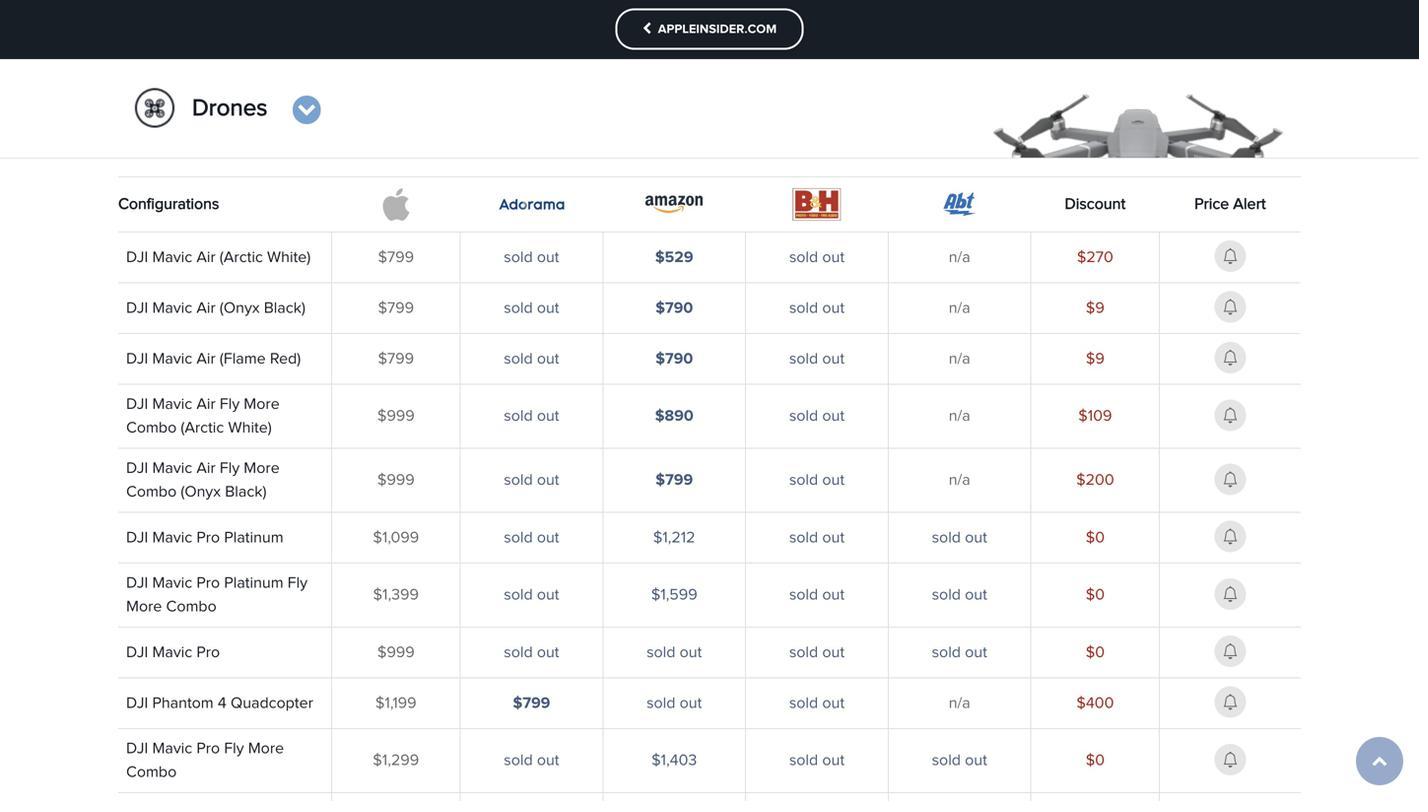 Task type: vqa. For each thing, say whether or not it's contained in the screenshot.
'Wi-'
no



Task type: locate. For each thing, give the bounding box(es) containing it.
drones up top
[[1138, 71, 1186, 87]]

dji up dji phantom 4 quadcopter
[[126, 645, 148, 661]]

pro down the dji mavic air fly more combo (onyx black)
[[197, 530, 220, 546]]

pro inside dji mavic pro platinum fly more combo
[[197, 576, 220, 592]]

$529
[[655, 250, 694, 266]]

80
[[698, 111, 717, 127]]

air for dji mavic air (arctic white)
[[197, 250, 216, 266]]

combo for dji mavic pro fly more combo
[[126, 765, 177, 781]]

$799 for dji mavic air (arctic white)
[[378, 250, 414, 266]]

2 pro from the top
[[197, 576, 220, 592]]

10 dji from the top
[[126, 742, 148, 757]]

0 vertical spatial (onyx
[[220, 301, 260, 316]]

this down top
[[1180, 111, 1205, 127]]

air inside dji mavic air fly more combo (arctic white)
[[197, 397, 216, 413]]

3 dji from the top
[[126, 351, 148, 367]]

fly inside the dji mavic air fly more combo (onyx black)
[[220, 461, 240, 477]]

intermediate
[[351, 71, 438, 87]]

dji up the dji mavic air (flame red) at the left top of page
[[126, 301, 148, 316]]

1 vertical spatial platinum
[[224, 576, 284, 592]]

black) inside the dji mavic air fly more combo (onyx black)
[[225, 485, 267, 500]]

1 n/a from the top
[[949, 250, 971, 266]]

1 pro from the top
[[197, 530, 220, 546]]

mavic down dji mavic pro platinum
[[152, 576, 192, 592]]

n/a for dji mavic air fly more combo (onyx black)
[[949, 473, 971, 489]]

n/a for dji mavic air (onyx black)
[[949, 301, 971, 316]]

dji down dji mavic air fly more combo (arctic white)
[[126, 461, 148, 477]]

5 mavic from the top
[[152, 461, 192, 477]]

skill
[[1209, 111, 1235, 127]]

air left the (flame
[[197, 351, 216, 367]]

to
[[819, 71, 833, 87], [476, 91, 490, 107], [681, 111, 694, 127]]

mavic
[[152, 250, 192, 266], [152, 301, 192, 316], [152, 351, 192, 367], [152, 397, 192, 413], [152, 461, 192, 477], [152, 530, 192, 546], [152, 576, 192, 592], [152, 645, 192, 661], [152, 742, 192, 757]]

air down the dji mavic air (flame red) at the left top of page
[[197, 397, 216, 413]]

mavic inside dji mavic pro fly more combo
[[152, 742, 192, 757]]

and
[[618, 130, 644, 146]]

drones
[[442, 71, 491, 87], [1138, 71, 1186, 87]]

dji down the dji mavic air (flame red) at the left top of page
[[126, 397, 148, 413]]

(onyx up the (flame
[[220, 301, 260, 316]]

1 $790 from the top
[[656, 301, 693, 316]]

mavic inside dji mavic pro platinum fly more combo
[[152, 576, 192, 592]]

4 dji from the top
[[126, 397, 148, 413]]

2 $9 from the top
[[1086, 351, 1105, 367]]

white)
[[267, 250, 311, 266], [228, 421, 272, 436]]

category
[[351, 91, 412, 107]]

dji inside dji mavic pro fly more combo
[[126, 742, 148, 757]]

dji for dji mavic pro platinum fly more combo
[[126, 576, 148, 592]]

2 vertical spatial $999
[[377, 645, 415, 661]]

$790 link for dji mavic air (flame red)
[[656, 351, 693, 367]]

4 n/a from the top
[[949, 409, 971, 425]]

combo inside dji mavic pro fly more combo
[[126, 765, 177, 781]]

dji down "configurations"
[[126, 250, 148, 266]]

dji for dji mavic air (flame red)
[[126, 351, 148, 367]]

mph,
[[721, 111, 755, 127]]

$9 for black)
[[1086, 301, 1105, 316]]

speeds
[[1205, 91, 1256, 107]]

1 vertical spatial $799 link
[[513, 696, 551, 712]]

dji down dji phantom 4 quadcopter
[[126, 742, 148, 757]]

white) down the (flame
[[228, 421, 272, 436]]

1 vertical spatial (arctic
[[181, 421, 224, 436]]

combo for dji mavic air fly more combo (onyx black)
[[126, 485, 177, 500]]

3 n/a from the top
[[949, 351, 971, 367]]

appleinsider.com link
[[615, 8, 804, 50]]

dji up 'dji mavic pro'
[[126, 576, 148, 592]]

2 $790 from the top
[[656, 351, 693, 367]]

2 vertical spatial to
[[681, 111, 694, 127]]

1 horizontal spatial drones
[[1138, 71, 1186, 87]]

to up from
[[476, 91, 490, 107]]

dji left phantom
[[126, 696, 148, 712]]

for down top
[[1158, 111, 1176, 127]]

8 mavic from the top
[[152, 645, 192, 661]]

dji,
[[442, 130, 468, 146]]

excellent
[[972, 91, 1034, 107]]

mavic inside dji mavic air fly more combo (arctic white)
[[152, 397, 192, 413]]

dji inside the dji mavic air fly more combo (onyx black)
[[126, 461, 148, 477]]

mavic down phantom
[[152, 742, 192, 757]]

advanced
[[612, 71, 680, 87]]

platinum for dji mavic pro platinum fly more combo
[[224, 576, 284, 592]]

1 vertical spatial $999
[[377, 473, 415, 489]]

9 mavic from the top
[[152, 742, 192, 757]]

more up 'dji mavic pro'
[[126, 600, 162, 615]]

more for dji mavic pro fly more combo
[[248, 742, 284, 757]]

platinum up dji mavic pro platinum fly more combo on the left bottom of page
[[224, 530, 284, 546]]

n/a for dji mavic air fly more combo (arctic white)
[[949, 409, 971, 425]]

more down quadcopter
[[248, 742, 284, 757]]

pro down dji phantom 4 quadcopter
[[197, 742, 220, 757]]

more
[[572, 71, 608, 87]]

dji inside dji mavic pro platinum fly more combo
[[126, 576, 148, 592]]

$1,403
[[652, 753, 697, 769]]

to up enhanced
[[819, 71, 833, 87]]

mavic for dji mavic pro platinum
[[152, 530, 192, 546]]

sold out link
[[504, 250, 560, 266], [790, 250, 845, 266], [504, 301, 560, 316], [790, 301, 845, 316], [504, 351, 560, 367], [790, 351, 845, 367], [504, 409, 560, 425], [790, 409, 845, 425], [504, 473, 560, 489], [790, 473, 845, 489], [504, 530, 560, 546], [790, 530, 845, 546], [932, 530, 988, 546], [504, 588, 560, 603], [790, 588, 845, 603], [932, 588, 988, 603], [504, 645, 560, 661], [647, 645, 702, 661], [790, 645, 845, 661], [932, 645, 988, 661], [647, 696, 702, 712], [790, 696, 845, 712], [504, 753, 560, 769], [790, 753, 845, 769], [932, 753, 988, 769]]

this right in
[[1207, 71, 1231, 87]]

1 vertical spatial this
[[1180, 111, 1205, 127]]

mavic for dji mavic pro platinum fly more combo
[[152, 576, 192, 592]]

range
[[411, 111, 451, 127]]

1 $0 from the top
[[1086, 530, 1105, 546]]

(mph)
[[616, 111, 655, 127]]

2 mavic from the top
[[152, 301, 192, 316]]

combo up 'dji mavic pro'
[[166, 600, 217, 615]]

2 $999 from the top
[[377, 473, 415, 489]]

air for dji mavic air (onyx black)
[[197, 301, 216, 316]]

(uhd)
[[688, 91, 729, 107]]

amazon
[[914, 36, 971, 52]]

5 air from the top
[[197, 461, 216, 477]]

platinum down dji mavic pro platinum
[[224, 576, 284, 592]]

5 n/a from the top
[[949, 473, 971, 489]]

dji mavic pro platinum
[[126, 530, 284, 546]]

$790 down the $529 on the left top of the page
[[656, 301, 693, 316]]

0 horizontal spatial this
[[1180, 111, 1205, 127]]

capture
[[494, 91, 547, 107]]

dji inside dji mavic air fly more combo (arctic white)
[[126, 397, 148, 413]]

n/a
[[949, 250, 971, 266], [949, 301, 971, 316], [949, 351, 971, 367], [949, 409, 971, 425], [949, 473, 971, 489], [949, 696, 971, 712]]

0 vertical spatial this
[[1207, 71, 1231, 87]]

mavic down the dji mavic air (flame red) at the left top of page
[[152, 397, 192, 413]]

discount
[[1065, 197, 1126, 213]]

pro down dji mavic pro platinum
[[197, 576, 220, 592]]

4 $0 from the top
[[1086, 753, 1105, 769]]

compared
[[745, 71, 815, 87]]

3 $0 from the top
[[1086, 645, 1105, 661]]

dji mavic air (onyx black)
[[126, 301, 306, 316]]

(arctic up dji mavic air (onyx black)
[[220, 250, 263, 266]]

more
[[244, 397, 280, 413], [244, 461, 280, 477], [126, 600, 162, 615], [248, 742, 284, 757]]

1 horizontal spatial to
[[681, 111, 694, 127]]

$999
[[377, 409, 415, 425], [377, 473, 415, 489], [377, 645, 415, 661]]

$1,399
[[373, 588, 419, 603]]

more down the (flame
[[244, 397, 280, 413]]

fly inside dji mavic pro platinum fly more combo
[[288, 576, 308, 592]]

pro
[[197, 530, 220, 546], [197, 576, 220, 592], [197, 645, 220, 661], [197, 742, 220, 757]]

configurations
[[118, 197, 219, 213]]

4 air from the top
[[197, 397, 216, 413]]

mavic down dji mavic air fly more combo (arctic white)
[[152, 461, 192, 477]]

more inside the dji mavic air fly more combo (onyx black)
[[244, 461, 280, 477]]

pro for dji mavic pro platinum
[[197, 530, 220, 546]]

out
[[537, 250, 560, 266], [823, 250, 845, 266], [537, 301, 560, 316], [823, 301, 845, 316], [537, 351, 560, 367], [823, 351, 845, 367], [537, 409, 560, 425], [823, 409, 845, 425], [537, 473, 560, 489], [823, 473, 845, 489], [537, 530, 560, 546], [823, 530, 845, 546], [965, 530, 988, 546], [537, 588, 560, 603], [823, 588, 845, 603], [965, 588, 988, 603], [537, 645, 560, 661], [680, 645, 702, 661], [823, 645, 845, 661], [965, 645, 988, 661], [680, 696, 702, 712], [823, 696, 845, 712], [537, 753, 560, 769], [823, 753, 845, 769], [965, 753, 988, 769]]

9 dji from the top
[[126, 696, 148, 712]]

mavic for dji mavic air fly more combo (onyx black)
[[152, 461, 192, 477]]

dji mavic air fly more combo (onyx black)
[[126, 461, 280, 500]]

7 mavic from the top
[[152, 576, 192, 592]]

this
[[1207, 71, 1231, 87], [1180, 111, 1205, 127]]

combo up dji mavic pro platinum
[[126, 485, 177, 500]]

platinum for dji mavic pro platinum
[[224, 530, 284, 546]]

black) up red)
[[264, 301, 306, 316]]

more down dji mavic air fly more combo (arctic white)
[[244, 461, 280, 477]]

$890
[[655, 409, 694, 425]]

white) up dji mavic air (onyx black)
[[267, 250, 311, 266]]

3 pro from the top
[[197, 645, 220, 661]]

0 vertical spatial (arctic
[[220, 250, 263, 266]]

dji mavic air (flame red)
[[126, 351, 301, 367]]

price alert
[[1195, 197, 1267, 213]]

1 mavic from the top
[[152, 250, 192, 266]]

mavic down "configurations"
[[152, 250, 192, 266]]

mavic up dji mavic air fly more combo (arctic white)
[[152, 351, 192, 367]]

2 $0 from the top
[[1086, 588, 1105, 603]]

chevron left image
[[643, 22, 652, 35]]

fly inside dji mavic air fly more combo (arctic white)
[[220, 397, 240, 413]]

0 vertical spatial $9
[[1086, 301, 1105, 316]]

commission
[[719, 36, 801, 52]]

0 vertical spatial $790 link
[[656, 301, 693, 316]]

disclosure:
[[351, 36, 427, 52]]

$799 for dji mavic air (flame red)
[[378, 351, 414, 367]]

1 $9 from the top
[[1086, 301, 1105, 316]]

$790 link up $890
[[656, 351, 693, 367]]

1 $790 link from the top
[[656, 301, 693, 316]]

intermediate drones offer users more advanced features compared to quadcopters designed for beginners. many drones in this category are able to capture ultra-high definition (uhd) images with enhanced stability for excellent aerial photography. top speeds typically range from 40 miles per hour (mph) up to 80 mph, the latter being for racing varieties. popular drone brands for this skill level include dji, gopro, 3dr, husban and yuneec.
[[351, 71, 1256, 146]]

(arctic up the dji mavic air fly more combo (onyx black)
[[181, 421, 224, 436]]

affiliate
[[846, 36, 896, 52]]

quadcopters
[[837, 71, 924, 87]]

combo inside dji mavic air fly more combo (arctic white)
[[126, 421, 177, 436]]

(onyx up dji mavic pro platinum
[[181, 485, 221, 500]]

price
[[1195, 197, 1230, 213]]

combo inside dji mavic pro platinum fly more combo
[[166, 600, 217, 615]]

1 vertical spatial $790 link
[[656, 351, 693, 367]]

fly for dji mavic pro fly more combo
[[224, 742, 244, 757]]

pro for dji mavic pro platinum fly more combo
[[197, 576, 220, 592]]

air up the dji mavic air (flame red) at the left top of page
[[197, 301, 216, 316]]

black) up dji mavic pro platinum
[[225, 485, 267, 500]]

for down designed
[[950, 91, 968, 107]]

pro inside dji mavic pro fly more combo
[[197, 742, 220, 757]]

4 mavic from the top
[[152, 397, 192, 413]]

(onyx inside the dji mavic air fly more combo (onyx black)
[[181, 485, 221, 500]]

drones up able
[[442, 71, 491, 87]]

combo down phantom
[[126, 765, 177, 781]]

pro up dji phantom 4 quadcopter
[[197, 645, 220, 661]]

3 $999 from the top
[[377, 645, 415, 661]]

5 dji from the top
[[126, 461, 148, 477]]

0 vertical spatial black)
[[264, 301, 306, 316]]

black)
[[264, 301, 306, 316], [225, 485, 267, 500]]

more inside dji mavic pro platinum fly more combo
[[126, 600, 162, 615]]

mavic inside the dji mavic air fly more combo (onyx black)
[[152, 461, 192, 477]]

(onyx
[[220, 301, 260, 316], [181, 485, 221, 500]]

$799
[[378, 250, 414, 266], [378, 301, 414, 316], [378, 351, 414, 367], [656, 473, 693, 489], [513, 696, 551, 712]]

air inside the dji mavic air fly more combo (onyx black)
[[197, 461, 216, 477]]

air down dji mavic air fly more combo (arctic white)
[[197, 461, 216, 477]]

$9 down $270
[[1086, 301, 1105, 316]]

dji
[[126, 250, 148, 266], [126, 301, 148, 316], [126, 351, 148, 367], [126, 397, 148, 413], [126, 461, 148, 477], [126, 530, 148, 546], [126, 576, 148, 592], [126, 645, 148, 661], [126, 696, 148, 712], [126, 742, 148, 757]]

0 vertical spatial $799 link
[[656, 473, 693, 489]]

$9 for red)
[[1086, 351, 1105, 367]]

for
[[997, 71, 1015, 87], [950, 91, 968, 107], [868, 111, 887, 127], [1158, 111, 1176, 127]]

white) inside dji mavic air fly more combo (arctic white)
[[228, 421, 272, 436]]

0 horizontal spatial to
[[476, 91, 490, 107]]

combo inside the dji mavic air fly more combo (onyx black)
[[126, 485, 177, 500]]

1 vertical spatial black)
[[225, 485, 267, 500]]

$790 up $890
[[656, 351, 693, 367]]

earn
[[684, 36, 715, 52]]

0 vertical spatial $790
[[656, 301, 693, 316]]

air
[[197, 250, 216, 266], [197, 301, 216, 316], [197, 351, 216, 367], [197, 397, 216, 413], [197, 461, 216, 477]]

0 horizontal spatial drones
[[442, 71, 491, 87]]

air for dji mavic air (flame red)
[[197, 351, 216, 367]]

2 platinum from the top
[[224, 576, 284, 592]]

air up dji mavic air (onyx black)
[[197, 250, 216, 266]]

6 n/a from the top
[[949, 696, 971, 712]]

up
[[659, 111, 677, 127]]

2 n/a from the top
[[949, 301, 971, 316]]

platinum
[[224, 530, 284, 546], [224, 576, 284, 592]]

6 dji from the top
[[126, 530, 148, 546]]

1 horizontal spatial $799 link
[[656, 473, 693, 489]]

4 pro from the top
[[197, 742, 220, 757]]

more inside dji mavic air fly more combo (arctic white)
[[244, 397, 280, 413]]

6 mavic from the top
[[152, 530, 192, 546]]

mavic for dji mavic air (arctic white)
[[152, 250, 192, 266]]

3 mavic from the top
[[152, 351, 192, 367]]

buy
[[473, 36, 498, 52]]

1 platinum from the top
[[224, 530, 284, 546]]

(arctic inside dji mavic air fly more combo (arctic white)
[[181, 421, 224, 436]]

1 vertical spatial $9
[[1086, 351, 1105, 367]]

2 dji from the top
[[126, 301, 148, 316]]

1 vertical spatial $790
[[656, 351, 693, 367]]

dji down the dji mavic air fly more combo (onyx black)
[[126, 530, 148, 546]]

mavic up phantom
[[152, 645, 192, 661]]

more inside dji mavic pro fly more combo
[[248, 742, 284, 757]]

(arctic
[[220, 250, 263, 266], [181, 421, 224, 436]]

$1,099
[[373, 530, 419, 546]]

$400
[[1077, 696, 1114, 712]]

7 dji from the top
[[126, 576, 148, 592]]

dji mavic pro platinum fly more combo
[[126, 576, 308, 615]]

racing
[[891, 111, 934, 127]]

2 air from the top
[[197, 301, 216, 316]]

fly inside dji mavic pro fly more combo
[[224, 742, 244, 757]]

mavic for dji mavic pro
[[152, 645, 192, 661]]

1 $999 from the top
[[377, 409, 415, 425]]

1 vertical spatial (onyx
[[181, 485, 221, 500]]

1 air from the top
[[197, 250, 216, 266]]

$9 up $109
[[1086, 351, 1105, 367]]

dji mavic air (arctic white)
[[126, 250, 311, 266]]

mavic up the dji mavic air (flame red) at the left top of page
[[152, 301, 192, 316]]

2 $790 link from the top
[[656, 351, 693, 367]]

platinum inside dji mavic pro platinum fly more combo
[[224, 576, 284, 592]]

$790 link down the $529 on the left top of the page
[[656, 301, 693, 316]]

8 dji from the top
[[126, 645, 148, 661]]

3 air from the top
[[197, 351, 216, 367]]

to right up
[[681, 111, 694, 127]]

1 vertical spatial white)
[[228, 421, 272, 436]]

dji up dji mavic air fly more combo (arctic white)
[[126, 351, 148, 367]]

our
[[561, 36, 584, 52]]

1 dji from the top
[[126, 250, 148, 266]]

combo up the dji mavic air fly more combo (onyx black)
[[126, 421, 177, 436]]

mavic down the dji mavic air fly more combo (onyx black)
[[152, 530, 192, 546]]

0 vertical spatial $999
[[377, 409, 415, 425]]

0 vertical spatial platinum
[[224, 530, 284, 546]]

2 horizontal spatial to
[[819, 71, 833, 87]]



Task type: describe. For each thing, give the bounding box(es) containing it.
$1,212
[[653, 530, 696, 546]]

dji for dji mavic pro
[[126, 645, 148, 661]]

40
[[491, 111, 509, 127]]

$0 for sold out
[[1086, 645, 1105, 661]]

dji for dji mavic pro fly more combo
[[126, 742, 148, 757]]

back to top image
[[1372, 753, 1388, 769]]

n/a for dji mavic air (flame red)
[[949, 351, 971, 367]]

$200
[[1077, 473, 1115, 489]]

many
[[1097, 71, 1134, 87]]

aerial
[[1039, 91, 1076, 107]]

$890 link
[[655, 409, 694, 425]]

drone
[[1061, 111, 1102, 127]]

enhanced
[[820, 91, 889, 107]]

for down enhanced
[[868, 111, 887, 127]]

mavic for dji mavic pro fly more combo
[[152, 742, 192, 757]]

offer
[[495, 71, 527, 87]]

links,
[[588, 36, 623, 52]]

definition
[[620, 91, 684, 107]]

top
[[1176, 91, 1201, 107]]

high
[[586, 91, 616, 107]]

mavic for dji mavic air (flame red)
[[152, 351, 192, 367]]

phantom
[[152, 696, 214, 712]]

$999 for white)
[[377, 409, 415, 425]]

we
[[627, 36, 647, 52]]

you
[[443, 36, 469, 52]]

chevron down image
[[297, 99, 316, 118]]

able
[[442, 91, 472, 107]]

mavic for dji mavic air fly more combo (arctic white)
[[152, 397, 192, 413]]

$0 for $1,599
[[1086, 588, 1105, 603]]

n/a for dji mavic air (arctic white)
[[949, 250, 971, 266]]

are
[[416, 91, 438, 107]]

$529 link
[[655, 250, 694, 266]]

dji for dji mavic air fly more combo (arctic white)
[[126, 397, 148, 413]]

ultra-
[[551, 91, 586, 107]]

more for dji mavic air fly more combo (onyx black)
[[244, 461, 280, 477]]

mavic for dji mavic air (onyx black)
[[152, 301, 192, 316]]

fly for dji mavic air fly more combo (onyx black)
[[220, 461, 240, 477]]

$109
[[1079, 409, 1113, 425]]

an
[[825, 36, 842, 52]]

air for dji mavic air fly more combo (arctic white)
[[197, 397, 216, 413]]

may
[[651, 36, 680, 52]]

$1,599 link
[[651, 588, 698, 603]]

dji phantom 4 quadcopter
[[126, 696, 313, 712]]

$1,199
[[376, 696, 417, 712]]

dji for dji mavic air (arctic white)
[[126, 250, 148, 266]]

gopro,
[[472, 130, 519, 146]]

dji for dji mavic pro platinum
[[126, 530, 148, 546]]

designed
[[928, 71, 993, 87]]

1 horizontal spatial this
[[1207, 71, 1231, 87]]

the
[[759, 111, 782, 127]]

$1,403 link
[[652, 753, 697, 769]]

yuneec.
[[648, 130, 703, 146]]

with
[[787, 91, 816, 107]]

hour
[[581, 111, 612, 127]]

dji for dji mavic air (onyx black)
[[126, 301, 148, 316]]

red)
[[270, 351, 301, 367]]

per
[[554, 111, 577, 127]]

0 horizontal spatial $799 link
[[513, 696, 551, 712]]

$999 for black)
[[377, 473, 415, 489]]

for up excellent
[[997, 71, 1015, 87]]

husban
[[560, 130, 614, 146]]

$270
[[1078, 250, 1114, 266]]

fly for dji mavic air fly more combo (arctic white)
[[220, 397, 240, 413]]

n/a for dji phantom 4 quadcopter
[[949, 696, 971, 712]]

dji for dji phantom 4 quadcopter
[[126, 696, 148, 712]]

latter
[[786, 111, 821, 127]]

pro for dji mavic pro
[[197, 645, 220, 661]]

dji mavic pro fly more combo
[[126, 742, 284, 781]]

4
[[218, 696, 227, 712]]

$790 for dji mavic air (onyx black)
[[656, 301, 693, 316]]

include
[[388, 130, 438, 146]]

more for dji mavic air fly more combo (arctic white)
[[244, 397, 280, 413]]

air for dji mavic air fly more combo (onyx black)
[[197, 461, 216, 477]]

from
[[455, 111, 487, 127]]

$1,599
[[651, 588, 698, 603]]

2 drones from the left
[[1138, 71, 1186, 87]]

dji mavic air fly more combo (arctic white)
[[126, 397, 280, 436]]

photography.
[[1080, 91, 1172, 107]]

miles
[[513, 111, 549, 127]]

associate.
[[975, 36, 1046, 52]]

brands
[[1106, 111, 1154, 127]]

0 vertical spatial to
[[819, 71, 833, 87]]

alert
[[1234, 197, 1267, 213]]

dji for dji mavic air fly more combo (onyx black)
[[126, 461, 148, 477]]

features
[[684, 71, 741, 87]]

appleinsider.com
[[652, 23, 777, 35]]

1 vertical spatial to
[[476, 91, 490, 107]]

pro for dji mavic pro fly more combo
[[197, 742, 220, 757]]

popular
[[1004, 111, 1057, 127]]

$799 for dji mavic air (onyx black)
[[378, 301, 414, 316]]

$1,299
[[373, 753, 419, 769]]

quadcopter
[[231, 696, 313, 712]]

typically
[[351, 111, 407, 127]]

$0 for $1,403
[[1086, 753, 1105, 769]]

level
[[351, 130, 384, 146]]

$0 for $1,212
[[1086, 530, 1105, 546]]

drones link
[[192, 97, 268, 120]]

beginners.
[[1019, 71, 1092, 87]]

images
[[733, 91, 783, 107]]

$790 for dji mavic air (flame red)
[[656, 351, 693, 367]]

as
[[805, 36, 821, 52]]

$790 link for dji mavic air (onyx black)
[[656, 301, 693, 316]]

&
[[900, 36, 910, 52]]

0 vertical spatial white)
[[267, 250, 311, 266]]

users
[[531, 71, 568, 87]]

3dr,
[[523, 130, 556, 146]]

dji mavic pro
[[126, 645, 220, 661]]

varieties.
[[938, 111, 1000, 127]]

disclosure: if you buy through our links, we may earn commission as an affiliate & amazon associate.
[[351, 36, 1046, 52]]

$1,212 link
[[653, 530, 696, 546]]

drones
[[192, 97, 268, 120]]

combo for dji mavic air fly more combo (arctic white)
[[126, 421, 177, 436]]

1 drones from the left
[[442, 71, 491, 87]]



